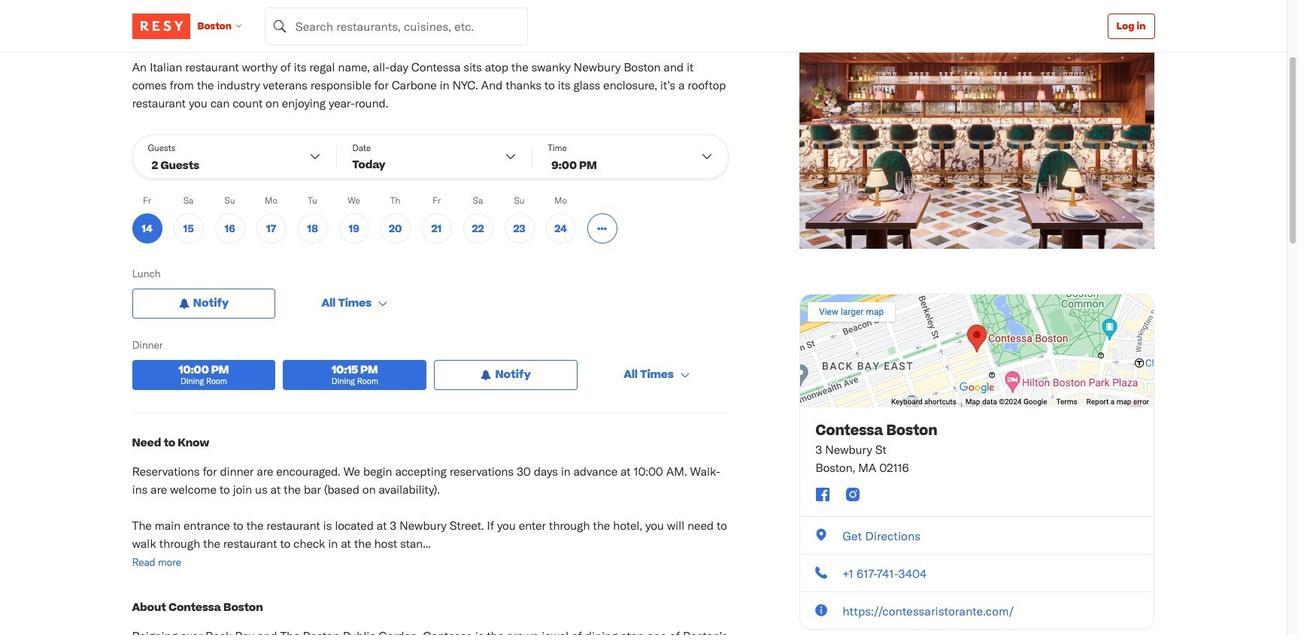Task type: vqa. For each thing, say whether or not it's contained in the screenshot.
4.9 out of 5 stars "image" at left
no



Task type: locate. For each thing, give the bounding box(es) containing it.
Search restaurants, cuisines, etc. text field
[[265, 7, 528, 45]]

None field
[[265, 7, 528, 45]]



